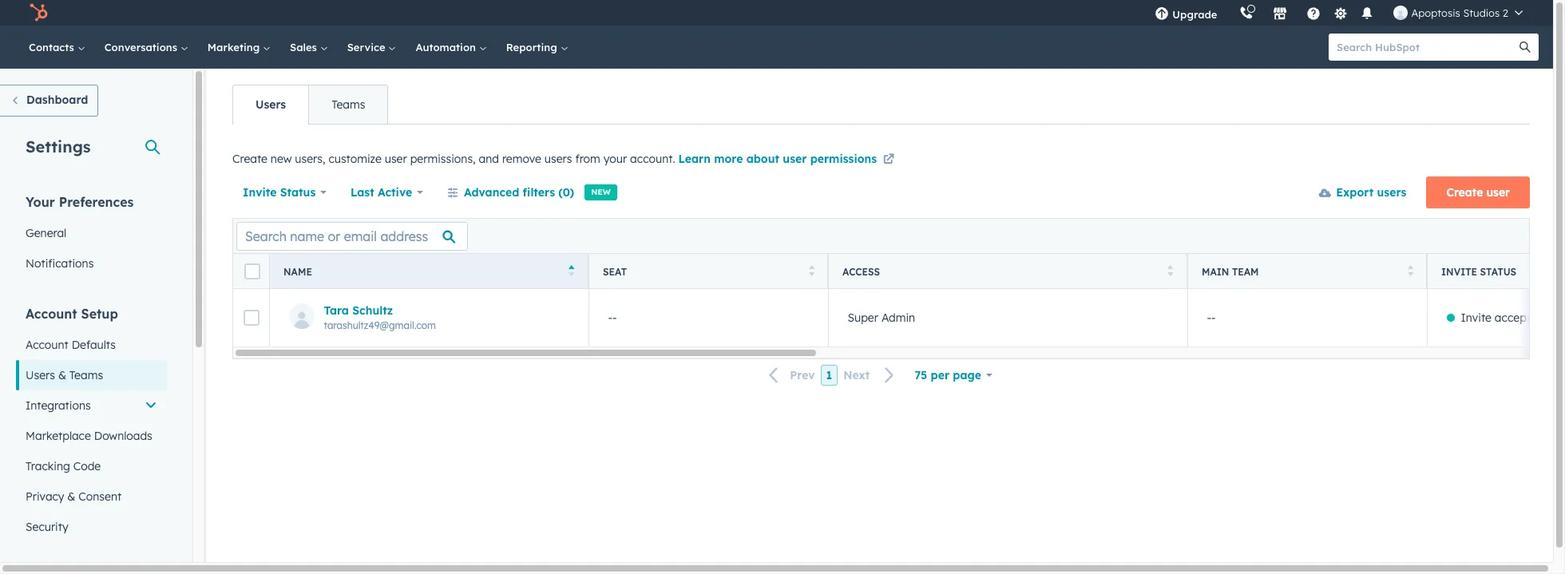 Task type: vqa. For each thing, say whether or not it's contained in the screenshot.
Last Active popup button on the left top
yes



Task type: describe. For each thing, give the bounding box(es) containing it.
remove
[[502, 152, 541, 166]]

integrations button
[[16, 391, 167, 421]]

account for account setup
[[26, 306, 77, 322]]

privacy
[[26, 490, 64, 504]]

service
[[347, 41, 388, 54]]

sales
[[290, 41, 320, 54]]

team
[[1232, 266, 1259, 278]]

code
[[73, 459, 101, 474]]

downloads
[[94, 429, 152, 443]]

invite status button
[[242, 176, 327, 208]]

users,
[[295, 152, 325, 166]]

permissions
[[810, 152, 877, 166]]

link opens in a new window image
[[883, 154, 894, 166]]

general
[[26, 226, 66, 240]]

& for privacy
[[67, 490, 75, 504]]

schultz
[[352, 303, 393, 317]]

2 -- from the left
[[1207, 311, 1216, 325]]

upgrade
[[1173, 8, 1217, 21]]

tara schultz link
[[324, 303, 572, 317]]

last active button
[[350, 176, 424, 208]]

about
[[746, 152, 780, 166]]

automation
[[416, 41, 479, 54]]

new
[[591, 187, 611, 197]]

sales link
[[280, 26, 338, 69]]

permissions,
[[410, 152, 476, 166]]

users link
[[233, 85, 308, 124]]

super admin
[[848, 311, 915, 325]]

apoptosis studios 2
[[1412, 6, 1509, 19]]

2
[[1503, 6, 1509, 19]]

export
[[1336, 185, 1374, 200]]

create new users, customize user permissions, and remove users from your account.
[[232, 152, 678, 166]]

tara
[[324, 303, 349, 317]]

users inside button
[[1377, 185, 1407, 200]]

advanced filters (0)
[[464, 185, 574, 200]]

integrations
[[26, 399, 91, 413]]

settings link
[[1331, 4, 1351, 21]]

account.
[[630, 152, 675, 166]]

75 per page button
[[904, 359, 1003, 391]]

security
[[26, 520, 68, 534]]

advanced filters (0) button
[[437, 176, 585, 208]]

1 vertical spatial status
[[1480, 266, 1517, 278]]

preferences
[[59, 194, 134, 210]]

notifications button
[[1354, 0, 1381, 26]]

1 button
[[821, 365, 838, 386]]

your
[[604, 152, 627, 166]]

help image
[[1307, 7, 1321, 22]]

75 per page
[[915, 368, 982, 383]]

prev button
[[760, 365, 821, 386]]

tara schultz image
[[1394, 6, 1408, 20]]

1 horizontal spatial user
[[783, 152, 807, 166]]

Search name or email address search field
[[236, 222, 468, 250]]

account defaults
[[26, 338, 116, 352]]

marketing link
[[198, 26, 280, 69]]

reporting
[[506, 41, 560, 54]]

service link
[[338, 26, 406, 69]]

and
[[479, 152, 499, 166]]

hubspot link
[[19, 3, 60, 22]]

account for account defaults
[[26, 338, 69, 352]]

1 -- from the left
[[608, 311, 617, 325]]

3 - from the left
[[1207, 311, 1212, 325]]

tara schultz tarashultz49@gmail.com
[[324, 303, 436, 331]]

invite status inside popup button
[[243, 185, 316, 200]]

account setup element
[[16, 305, 167, 542]]

learn
[[678, 152, 711, 166]]

filters
[[523, 185, 555, 200]]

apoptosis
[[1412, 6, 1461, 19]]

new
[[271, 152, 292, 166]]

status inside popup button
[[280, 185, 316, 200]]

(0)
[[558, 185, 574, 200]]

0 horizontal spatial user
[[385, 152, 407, 166]]

seat
[[603, 266, 627, 278]]

search image
[[1520, 42, 1531, 53]]

next button
[[838, 365, 904, 386]]

active
[[378, 185, 412, 200]]

calling icon image
[[1240, 6, 1254, 21]]

consent
[[78, 490, 122, 504]]

per
[[931, 368, 950, 383]]

conversations link
[[95, 26, 198, 69]]



Task type: locate. For each thing, give the bounding box(es) containing it.
3 press to sort. element from the left
[[1408, 265, 1414, 278]]

your
[[26, 194, 55, 210]]

2 horizontal spatial user
[[1487, 185, 1510, 200]]

0 horizontal spatial --
[[608, 311, 617, 325]]

marketplaces image
[[1273, 7, 1288, 22]]

1 vertical spatial invite
[[1442, 266, 1477, 278]]

tracking
[[26, 459, 70, 474]]

press to sort. element for main team
[[1408, 265, 1414, 278]]

upgrade image
[[1155, 7, 1169, 22]]

invite down new
[[243, 185, 277, 200]]

marketing
[[207, 41, 263, 54]]

learn more about user permissions
[[678, 152, 880, 166]]

0 horizontal spatial status
[[280, 185, 316, 200]]

-
[[608, 311, 613, 325], [613, 311, 617, 325], [1207, 311, 1212, 325], [1212, 311, 1216, 325]]

0 horizontal spatial press to sort. element
[[809, 265, 815, 278]]

general link
[[16, 218, 167, 248]]

-- down main
[[1207, 311, 1216, 325]]

0 vertical spatial account
[[26, 306, 77, 322]]

invite status
[[243, 185, 316, 200], [1442, 266, 1517, 278]]

teams link
[[308, 85, 388, 124]]

1 horizontal spatial &
[[67, 490, 75, 504]]

1 account from the top
[[26, 306, 77, 322]]

marketplaces button
[[1264, 0, 1297, 26]]

users right "export"
[[1377, 185, 1407, 200]]

from
[[575, 152, 600, 166]]

ascending sort. press to sort descending. image
[[569, 265, 575, 276]]

0 horizontal spatial invite status
[[243, 185, 316, 200]]

name
[[284, 266, 312, 278]]

menu item
[[1229, 0, 1232, 26]]

create user button
[[1427, 176, 1530, 208]]

-- down seat
[[608, 311, 617, 325]]

next
[[844, 368, 870, 383]]

navigation containing users
[[232, 85, 388, 125]]

0 vertical spatial create
[[232, 152, 267, 166]]

marketplace
[[26, 429, 91, 443]]

1 horizontal spatial status
[[1480, 266, 1517, 278]]

0 horizontal spatial press to sort. image
[[1168, 265, 1174, 276]]

marketplace downloads link
[[16, 421, 167, 451]]

navigation
[[232, 85, 388, 125]]

status
[[280, 185, 316, 200], [1480, 266, 1517, 278]]

users up new
[[256, 97, 286, 112]]

1 press to sort. element from the left
[[809, 265, 815, 278]]

search button
[[1512, 34, 1539, 61]]

1 vertical spatial invite status
[[1442, 266, 1517, 278]]

invite
[[243, 185, 277, 200], [1442, 266, 1477, 278], [1461, 311, 1492, 325]]

status down users,
[[280, 185, 316, 200]]

account up account defaults on the bottom
[[26, 306, 77, 322]]

last active
[[351, 185, 412, 200]]

1 vertical spatial users
[[1377, 185, 1407, 200]]

0 vertical spatial invite
[[243, 185, 277, 200]]

calling icon button
[[1233, 2, 1261, 23]]

0 horizontal spatial teams
[[69, 368, 103, 383]]

status up invite accepted
[[1480, 266, 1517, 278]]

press to sort. element
[[809, 265, 815, 278], [1168, 265, 1174, 278], [1408, 265, 1414, 278]]

automation link
[[406, 26, 497, 69]]

user inside button
[[1487, 185, 1510, 200]]

1 horizontal spatial invite status
[[1442, 266, 1517, 278]]

settings image
[[1334, 7, 1348, 21]]

create for create new users, customize user permissions, and remove users from your account.
[[232, 152, 267, 166]]

hubspot image
[[29, 3, 48, 22]]

teams inside users & teams link
[[69, 368, 103, 383]]

super
[[848, 311, 878, 325]]

privacy & consent
[[26, 490, 122, 504]]

1 horizontal spatial create
[[1447, 185, 1483, 200]]

2 vertical spatial invite
[[1461, 311, 1492, 325]]

export users button
[[1309, 176, 1417, 208]]

users inside account setup element
[[26, 368, 55, 383]]

menu
[[1144, 0, 1534, 26]]

1 vertical spatial account
[[26, 338, 69, 352]]

0 vertical spatial teams
[[332, 97, 365, 112]]

security link
[[16, 512, 167, 542]]

& right privacy
[[67, 490, 75, 504]]

notifications link
[[16, 248, 167, 279]]

1 vertical spatial users
[[26, 368, 55, 383]]

customize
[[329, 152, 382, 166]]

1 vertical spatial create
[[1447, 185, 1483, 200]]

1 horizontal spatial --
[[1207, 311, 1216, 325]]

1 horizontal spatial users
[[1377, 185, 1407, 200]]

users & teams
[[26, 368, 103, 383]]

press to sort. element for seat
[[809, 265, 815, 278]]

create
[[232, 152, 267, 166], [1447, 185, 1483, 200]]

tracking code link
[[16, 451, 167, 482]]

apoptosis studios 2 button
[[1384, 0, 1533, 26]]

1 vertical spatial teams
[[69, 368, 103, 383]]

press to sort. image
[[1168, 265, 1174, 276], [1408, 265, 1414, 276]]

0 vertical spatial invite status
[[243, 185, 316, 200]]

user
[[385, 152, 407, 166], [783, 152, 807, 166], [1487, 185, 1510, 200]]

invite inside invite status popup button
[[243, 185, 277, 200]]

menu containing apoptosis studios 2
[[1144, 0, 1534, 26]]

accepted
[[1495, 311, 1544, 325]]

2 - from the left
[[613, 311, 617, 325]]

2 account from the top
[[26, 338, 69, 352]]

advanced
[[464, 185, 519, 200]]

page
[[953, 368, 982, 383]]

settings
[[26, 137, 91, 157]]

access
[[843, 266, 880, 278]]

contacts
[[29, 41, 77, 54]]

users & teams link
[[16, 360, 167, 391]]

admin
[[882, 311, 915, 325]]

0 vertical spatial users
[[256, 97, 286, 112]]

users for users & teams
[[26, 368, 55, 383]]

&
[[58, 368, 66, 383], [67, 490, 75, 504]]

defaults
[[72, 338, 116, 352]]

invite up invite accepted
[[1442, 266, 1477, 278]]

& up "integrations" at the bottom left of page
[[58, 368, 66, 383]]

more
[[714, 152, 743, 166]]

2 horizontal spatial press to sort. element
[[1408, 265, 1414, 278]]

1 vertical spatial &
[[67, 490, 75, 504]]

0 horizontal spatial create
[[232, 152, 267, 166]]

invite accepted
[[1461, 311, 1544, 325]]

dashboard
[[26, 93, 88, 107]]

1 horizontal spatial press to sort. element
[[1168, 265, 1174, 278]]

ascending sort. press to sort descending. element
[[569, 265, 575, 278]]

studios
[[1463, 6, 1500, 19]]

users left from
[[545, 152, 572, 166]]

1
[[826, 368, 832, 383]]

main
[[1202, 266, 1229, 278]]

press to sort. image
[[809, 265, 815, 276]]

contacts link
[[19, 26, 95, 69]]

dashboard link
[[0, 85, 99, 117]]

press to sort. element for access
[[1168, 265, 1174, 278]]

conversations
[[104, 41, 180, 54]]

main team
[[1202, 266, 1259, 278]]

1 horizontal spatial press to sort. image
[[1408, 265, 1414, 276]]

1 press to sort. image from the left
[[1168, 265, 1174, 276]]

tracking code
[[26, 459, 101, 474]]

account setup
[[26, 306, 118, 322]]

users for users
[[256, 97, 286, 112]]

1 horizontal spatial users
[[256, 97, 286, 112]]

1 - from the left
[[608, 311, 613, 325]]

export users
[[1336, 185, 1407, 200]]

0 horizontal spatial &
[[58, 368, 66, 383]]

Search HubSpot search field
[[1329, 34, 1525, 61]]

& for users
[[58, 368, 66, 383]]

teams up customize
[[332, 97, 365, 112]]

create inside button
[[1447, 185, 1483, 200]]

your preferences element
[[16, 193, 167, 279]]

1 horizontal spatial teams
[[332, 97, 365, 112]]

reporting link
[[497, 26, 578, 69]]

--
[[608, 311, 617, 325], [1207, 311, 1216, 325]]

press to sort. image for access
[[1168, 265, 1174, 276]]

account
[[26, 306, 77, 322], [26, 338, 69, 352]]

prev
[[790, 368, 815, 383]]

press to sort. image for main team
[[1408, 265, 1414, 276]]

0 horizontal spatial users
[[26, 368, 55, 383]]

users up "integrations" at the bottom left of page
[[26, 368, 55, 383]]

notifications image
[[1360, 7, 1375, 22]]

account defaults link
[[16, 330, 167, 360]]

create for create user
[[1447, 185, 1483, 200]]

setup
[[81, 306, 118, 322]]

create user
[[1447, 185, 1510, 200]]

invite status up invite accepted
[[1442, 266, 1517, 278]]

0 vertical spatial users
[[545, 152, 572, 166]]

tarashultz49@gmail.com
[[324, 319, 436, 331]]

link opens in a new window image
[[883, 151, 894, 170]]

4 - from the left
[[1212, 311, 1216, 325]]

2 press to sort. image from the left
[[1408, 265, 1414, 276]]

teams inside teams 'link'
[[332, 97, 365, 112]]

2 press to sort. element from the left
[[1168, 265, 1174, 278]]

account up users & teams
[[26, 338, 69, 352]]

invite left accepted
[[1461, 311, 1492, 325]]

your preferences
[[26, 194, 134, 210]]

marketplace downloads
[[26, 429, 152, 443]]

help button
[[1301, 0, 1328, 26]]

0 vertical spatial &
[[58, 368, 66, 383]]

users
[[545, 152, 572, 166], [1377, 185, 1407, 200]]

0 horizontal spatial users
[[545, 152, 572, 166]]

last
[[351, 185, 374, 200]]

invite status down new
[[243, 185, 316, 200]]

learn more about user permissions link
[[678, 151, 897, 170]]

0 vertical spatial status
[[280, 185, 316, 200]]

teams down account defaults link at the bottom
[[69, 368, 103, 383]]

pagination navigation
[[760, 365, 904, 386]]



